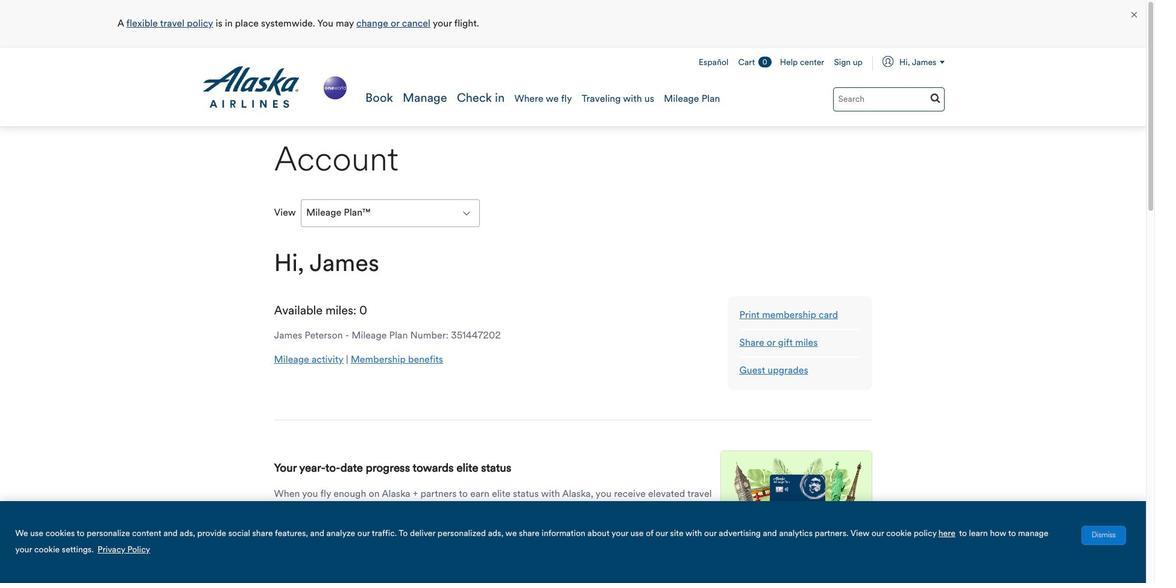 Task type: vqa. For each thing, say whether or not it's contained in the screenshot.
HEADER NAV BAR navigation
yes



Task type: locate. For each thing, give the bounding box(es) containing it.
header nav bar navigation
[[0, 48, 1147, 127]]

oneworld logo image
[[321, 74, 349, 102]]

alaska airlines logo image
[[202, 66, 300, 109]]

Search text field
[[833, 87, 945, 112]]

search button image
[[931, 93, 941, 103]]

view mileage plan™ element
[[301, 200, 480, 227]]

cookieconsent dialog
[[0, 502, 1147, 584]]



